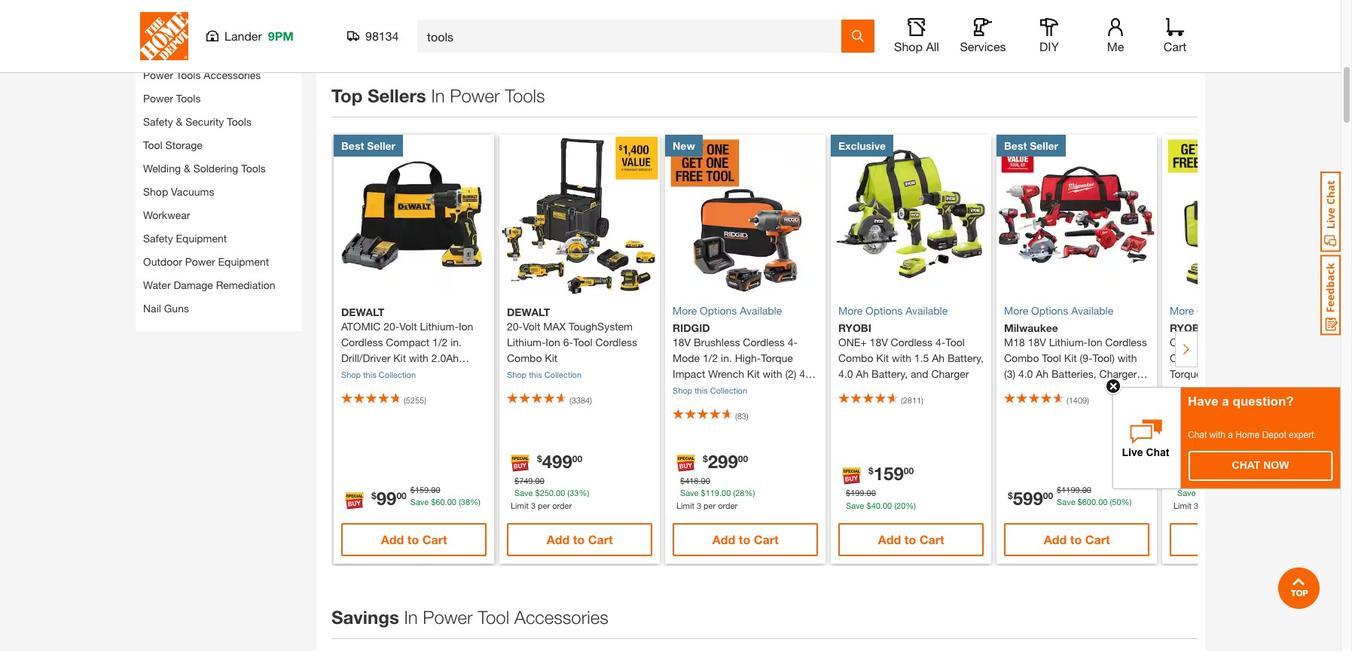 Task type: vqa. For each thing, say whether or not it's contained in the screenshot.
the Install for Interior
no



Task type: describe. For each thing, give the bounding box(es) containing it.
cordless inside more options available ryobi one+ hp 18v brushless cordless 4-mode 1/2 in. high torque impact wrench kit with (2) 4.0 ah batteries and charger
[[1170, 352, 1212, 365]]

00 up 600
[[1082, 485, 1092, 495]]

$ 599 00 $ 1199 . 00 save $ 600 . 00 ( 50 %)
[[1008, 485, 1132, 510]]

( 1409 )
[[1067, 395, 1089, 405]]

600
[[1082, 498, 1096, 507]]

batteries inside ridgid 18v brushless cordless 4- mode 1/2 in. high-torque impact wrench kit with (2) 4.0 ah lithium-ion batteries and charger
[[745, 383, 787, 396]]

5 add to cart button from the left
[[1004, 524, 1150, 557]]

add to cart for 499
[[547, 533, 613, 547]]

00 up 40
[[867, 488, 876, 498]]

atomic
[[341, 320, 381, 333]]

ah inside ridgid 18v brushless cordless 4- mode 1/2 in. high-torque impact wrench kit with (2) 4.0 ah lithium-ion batteries and charger
[[673, 383, 685, 396]]

ryobi for hp
[[1170, 322, 1203, 334]]

3 limit from the left
[[1174, 501, 1192, 511]]

9pm
[[268, 29, 294, 43]]

3 per from the left
[[1201, 501, 1213, 511]]

combo inside dewalt 20-volt max toughsystem lithium-ion 6-tool cordless combo kit shop this collection
[[507, 352, 542, 365]]

$ 199 . 00 save $ 40 . 00 ( 20 %)
[[846, 488, 916, 511]]

97
[[1198, 476, 1207, 486]]

and inside more options available milwaukee m18 18v lithium-ion cordless combo tool kit (9-tool) with (3) 4.0 ah batteries, charger and tool bag
[[1004, 383, 1022, 396]]

0 vertical spatial a
[[1222, 395, 1229, 409]]

4.0 inside more options available ryobi one+ 18v cordless 4-tool combo kit with 1.5 ah battery, 4.0 ah battery, and charger
[[838, 368, 853, 380]]

up to 2 free select power tools with select tool kit purchase. ends 1/28/2024. shop now image
[[324, 0, 1198, 59]]

diy button
[[1025, 18, 1074, 54]]

and inside more options available ryobi one+ 18v cordless 4-tool combo kit with 1.5 ah battery, 4.0 ah battery, and charger
[[911, 368, 929, 380]]

save for $ 749 . 00 save $ 250 . 00 ( 33 %) limit 3 per order
[[515, 488, 533, 498]]

services
[[960, 39, 1006, 53]]

add to cart for 159
[[878, 533, 944, 547]]

batteries,
[[1052, 368, 1097, 380]]

ion inside more options available milwaukee m18 18v lithium-ion cordless combo tool kit (9-tool) with (3) 4.0 ah batteries, charger and tool bag
[[1088, 336, 1103, 349]]

lithium- inside more options available milwaukee m18 18v lithium-ion cordless combo tool kit (9-tool) with (3) 4.0 ah batteries, charger and tool bag
[[1049, 336, 1088, 349]]

lithium- inside dewalt 20-volt max toughsystem lithium-ion 6-tool cordless combo kit shop this collection
[[507, 336, 546, 349]]

3384
[[572, 395, 590, 405]]

automotive
[[143, 21, 197, 34]]

ion inside ridgid 18v brushless cordless 4- mode 1/2 in. high-torque impact wrench kit with (2) 4.0 ah lithium-ion batteries and charger
[[727, 383, 742, 396]]

safety equipment
[[143, 232, 227, 244]]

savings
[[331, 608, 399, 629]]

( 83 )
[[735, 411, 749, 421]]

shop for shop vacuums link
[[143, 185, 168, 198]]

shop inside dewalt 20-volt max toughsystem lithium-ion 6-tool cordless combo kit shop this collection
[[507, 370, 527, 380]]

ah inside more options available ryobi one+ hp 18v brushless cordless 4-mode 1/2 in. high torque impact wrench kit with (2) 4.0 ah batteries and charger
[[1202, 383, 1215, 396]]

00 left 50
[[1099, 498, 1108, 507]]

0 vertical spatial in
[[431, 85, 445, 106]]

(2) inside more options available ryobi one+ hp 18v brushless cordless 4-mode 1/2 in. high torque impact wrench kit with (2) 4.0 ah batteries and charger
[[1170, 383, 1181, 396]]

tool)
[[1093, 352, 1115, 365]]

( 5255 )
[[404, 395, 426, 405]]

me button
[[1092, 18, 1140, 54]]

4.0 inside more options available ryobi one+ hp 18v brushless cordless 4-mode 1/2 in. high torque impact wrench kit with (2) 4.0 ah batteries and charger
[[1184, 383, 1199, 396]]

cart for 99
[[422, 533, 447, 547]]

one+ for one+ 18v cordless 4-tool combo kit with 1.5 ah battery, 4.0 ah battery, and charger
[[838, 336, 867, 349]]

compact
[[386, 336, 430, 349]]

( up limit 3 per order
[[1230, 488, 1233, 498]]

in. inside ridgid 18v brushless cordless 4- mode 1/2 in. high-torque impact wrench kit with (2) 4.0 ah lithium-ion batteries and charger
[[721, 352, 732, 365]]

collection for impact
[[710, 386, 747, 395]]

18v inside more options available ryobi one+ hp 18v brushless cordless 4-mode 1/2 in. high torque impact wrench kit with (2) 4.0 ah batteries and charger
[[1219, 336, 1237, 349]]

20- inside dewalt atomic 20-volt lithium-ion cordless compact 1/2 in. drill/driver kit with 2.0ah battery, charger and bag
[[384, 320, 400, 333]]

torque inside more options available ryobi one+ hp 18v brushless cordless 4-mode 1/2 in. high torque impact wrench kit with (2) 4.0 ah batteries and charger
[[1170, 368, 1202, 380]]

have
[[1188, 395, 1219, 409]]

) down dewalt atomic 20-volt lithium-ion cordless compact 1/2 in. drill/driver kit with 2.0ah battery, charger and bag
[[424, 395, 426, 405]]

charger inside dewalt atomic 20-volt lithium-ion cordless compact 1/2 in. drill/driver kit with 2.0ah battery, charger and bag
[[380, 368, 418, 380]]

( down batteries,
[[1067, 395, 1069, 405]]

options for more options available ryobi one+ 18v cordless 4-tool combo kit with 1.5 ah battery, 4.0 ah battery, and charger
[[866, 304, 903, 317]]

38
[[461, 498, 470, 507]]

feedback link image
[[1321, 255, 1341, 336]]

( down more options available ryobi one+ 18v cordless 4-tool combo kit with 1.5 ah battery, 4.0 ah battery, and charger
[[901, 395, 903, 405]]

00 up 60
[[431, 485, 440, 495]]

top
[[331, 85, 363, 106]]

00 left 1199
[[1043, 491, 1053, 502]]

( inside $ 159 . 00 save $ 60 . 00 ( 38 %)
[[459, 498, 461, 507]]

( inside the $ 599 00 $ 1199 . 00 save $ 600 . 00 ( 50 %)
[[1110, 498, 1112, 507]]

00 inside the $ 159 00
[[904, 466, 914, 477]]

have a question?
[[1188, 395, 1294, 409]]

power tools accessories link
[[143, 68, 261, 81]]

add to cart button for 499
[[507, 524, 653, 557]]

1/2 inside dewalt atomic 20-volt lithium-ion cordless compact 1/2 in. drill/driver kit with 2.0ah battery, charger and bag
[[433, 336, 448, 349]]

mode inside ridgid 18v brushless cordless 4- mode 1/2 in. high-torque impact wrench kit with (2) 4.0 ah lithium-ion batteries and charger
[[673, 352, 700, 365]]

more options available link for more options available ryobi one+ hp 18v brushless cordless 4-mode 1/2 in. high torque impact wrench kit with (2) 4.0 ah batteries and charger
[[1170, 303, 1316, 319]]

wrench inside more options available ryobi one+ hp 18v brushless cordless 4-mode 1/2 in. high torque impact wrench kit with (2) 4.0 ah batteries and charger
[[1241, 368, 1276, 380]]

20- inside dewalt 20-volt max toughsystem lithium-ion 6-tool cordless combo kit shop this collection
[[507, 320, 523, 333]]

save for $ 418 . 00 save $ 119 . 00 ( 28 %) limit 3 per order
[[680, 488, 699, 498]]

119
[[706, 488, 719, 498]]

0 vertical spatial equipment
[[176, 232, 227, 244]]

cart link
[[1159, 18, 1192, 54]]

order for 299
[[718, 501, 738, 511]]

33
[[570, 488, 579, 498]]

shop vacuums
[[143, 185, 214, 198]]

options for more options available
[[700, 304, 737, 317]]

collection for drill/driver
[[379, 370, 416, 380]]

5 to from the left
[[1070, 533, 1082, 547]]

chat now link
[[1190, 452, 1332, 480]]

limit 3 per order
[[1174, 501, 1235, 511]]

water
[[143, 278, 171, 291]]

this for impact
[[695, 386, 708, 395]]

shop inside button
[[894, 39, 923, 53]]

00 right 40
[[883, 501, 892, 511]]

159 for $ 159 00
[[874, 464, 904, 485]]

ridgid
[[673, 322, 710, 334]]

3 for 499
[[531, 501, 536, 511]]

brushless inside ridgid 18v brushless cordless 4- mode 1/2 in. high-torque impact wrench kit with (2) 4.0 ah lithium-ion batteries and charger
[[694, 336, 740, 349]]

add to cart for 99
[[381, 533, 447, 547]]

1 more options available link from the left
[[673, 303, 818, 319]]

1 vertical spatial in
[[404, 608, 418, 629]]

1199
[[1062, 485, 1080, 495]]

kit inside dewalt 20-volt max toughsystem lithium-ion 6-tool cordless combo kit shop this collection
[[545, 352, 558, 365]]

3 for 299
[[697, 501, 701, 511]]

(3)
[[1004, 368, 1016, 380]]

combo for (3)
[[1004, 352, 1039, 365]]

limit for 299
[[677, 501, 694, 511]]

$ inside the $ 499 00
[[537, 453, 542, 465]]

more options available link for more options available ryobi one+ 18v cordless 4-tool combo kit with 1.5 ah battery, 4.0 ah battery, and charger
[[838, 303, 984, 319]]

00 inside the $ 99 00
[[397, 491, 407, 502]]

all
[[926, 39, 939, 53]]

safety & security tools link
[[143, 115, 252, 128]]

1/2 inside ridgid 18v brushless cordless 4- mode 1/2 in. high-torque impact wrench kit with (2) 4.0 ah lithium-ion batteries and charger
[[703, 352, 718, 365]]

cordless inside ridgid 18v brushless cordless 4- mode 1/2 in. high-torque impact wrench kit with (2) 4.0 ah lithium-ion batteries and charger
[[743, 336, 785, 349]]

nail
[[143, 302, 161, 315]]

hp
[[1201, 336, 1216, 349]]

top sellers in power tools
[[331, 85, 545, 106]]

more options available link for more options available milwaukee m18 18v lithium-ion cordless combo tool kit (9-tool) with (3) 4.0 ah batteries, charger and tool bag
[[1004, 303, 1150, 319]]

save for $ 159 . 00 save $ 60 . 00 ( 38 %)
[[410, 498, 429, 507]]

add for 499
[[547, 533, 570, 547]]

live chat image
[[1321, 172, 1341, 252]]

safety & security tools
[[143, 115, 252, 128]]

chat now
[[1232, 459, 1289, 471]]

shop this collection for impact
[[673, 386, 747, 395]]

lithium- inside dewalt atomic 20-volt lithium-ion cordless compact 1/2 in. drill/driver kit with 2.0ah battery, charger and bag
[[420, 320, 459, 333]]

( inside $ 749 . 00 save $ 250 . 00 ( 33 %) limit 3 per order
[[568, 488, 570, 498]]

3 order from the left
[[1215, 501, 1235, 511]]

high
[[1287, 352, 1309, 365]]

cordless inside more options available ryobi one+ 18v cordless 4-tool combo kit with 1.5 ah battery, 4.0 ah battery, and charger
[[891, 336, 933, 349]]

18v inside more options available ryobi one+ 18v cordless 4-tool combo kit with 1.5 ah battery, 4.0 ah battery, and charger
[[870, 336, 888, 349]]

m18
[[1004, 336, 1025, 349]]

automotive link
[[143, 21, 197, 34]]

cordless inside more options available milwaukee m18 18v lithium-ion cordless combo tool kit (9-tool) with (3) 4.0 ah batteries, charger and tool bag
[[1105, 336, 1147, 349]]

vacuums
[[171, 185, 214, 198]]

1 vertical spatial a
[[1228, 430, 1233, 441]]

toughsystem
[[569, 320, 633, 333]]

save inside the $ 599 00 $ 1199 . 00 save $ 600 . 00 ( 50 %)
[[1057, 498, 1075, 507]]

lithium- inside ridgid 18v brushless cordless 4- mode 1/2 in. high-torque impact wrench kit with (2) 4.0 ah lithium-ion batteries and charger
[[688, 383, 727, 396]]

shop this collection link for 18v brushless cordless 4- mode 1/2 in. high-torque impact wrench kit with (2) 4.0 ah lithium-ion batteries and charger
[[673, 386, 747, 395]]

5 add from the left
[[1044, 533, 1067, 547]]

What can we help you find today? search field
[[427, 20, 841, 52]]

( up $ 299 00
[[735, 411, 737, 421]]

( 43 %)
[[1228, 488, 1252, 498]]

soldering
[[193, 162, 238, 174]]

$ 418 . 00 save $ 119 . 00 ( 28 %) limit 3 per order
[[677, 476, 755, 511]]

kit inside dewalt atomic 20-volt lithium-ion cordless compact 1/2 in. drill/driver kit with 2.0ah battery, charger and bag
[[393, 352, 406, 365]]

nail guns
[[143, 302, 189, 315]]

impact inside more options available ryobi one+ hp 18v brushless cordless 4-mode 1/2 in. high torque impact wrench kit with (2) 4.0 ah batteries and charger
[[1205, 368, 1238, 380]]

best for (
[[341, 139, 364, 152]]

1 horizontal spatial accessories
[[514, 608, 609, 629]]

services button
[[959, 18, 1007, 54]]

tool inside dewalt 20-volt max toughsystem lithium-ion 6-tool cordless combo kit shop this collection
[[573, 336, 593, 349]]

40
[[871, 501, 881, 511]]

more options available ryobi one+ 18v cordless 4-tool combo kit with 1.5 ah battery, 4.0 ah battery, and charger
[[838, 304, 984, 380]]

1 vertical spatial equipment
[[218, 255, 269, 268]]

ion inside dewalt atomic 20-volt lithium-ion cordless compact 1/2 in. drill/driver kit with 2.0ah battery, charger and bag
[[459, 320, 473, 333]]

%) for $ 749 . 00 save $ 250 . 00 ( 33 %) limit 3 per order
[[579, 488, 589, 498]]

hand
[[143, 45, 169, 58]]

( 3384 )
[[570, 395, 592, 405]]

499
[[542, 451, 572, 472]]

one+ hp 18v brushless cordless 4-mode 1/2 in. high torque impact wrench kit with (2) 4.0 ah batteries and charger image
[[1162, 134, 1323, 295]]

seller for m18 18v lithium-ion cordless combo tool kit (9-tool) with (3) 4.0 ah batteries, charger and tool bag
[[1030, 139, 1059, 152]]

available for more options available
[[740, 304, 782, 317]]

add to cart for 299
[[713, 533, 779, 547]]

more options available
[[673, 304, 782, 317]]

00 right the 749
[[535, 476, 545, 486]]

4- inside ridgid 18v brushless cordless 4- mode 1/2 in. high-torque impact wrench kit with (2) 4.0 ah lithium-ion batteries and charger
[[788, 336, 798, 349]]

99
[[376, 488, 397, 510]]

with inside more options available milwaukee m18 18v lithium-ion cordless combo tool kit (9-tool) with (3) 4.0 ah batteries, charger and tool bag
[[1118, 352, 1137, 365]]

welding & soldering tools
[[143, 162, 266, 174]]

best seller for m18 18v lithium-ion cordless combo tool kit (9-tool) with (3) 4.0 ah batteries, charger and tool bag
[[1004, 139, 1059, 152]]

available for more options available milwaukee m18 18v lithium-ion cordless combo tool kit (9-tool) with (3) 4.0 ah batteries, charger and tool bag
[[1071, 304, 1114, 317]]

charger inside more options available ryobi one+ 18v cordless 4-tool combo kit with 1.5 ah battery, 4.0 ah battery, and charger
[[931, 368, 969, 380]]

chat
[[1232, 459, 1261, 471]]

per for 299
[[704, 501, 716, 511]]

water damage remediation link
[[143, 278, 275, 291]]

exclusive
[[838, 139, 886, 152]]

in. inside dewalt atomic 20-volt lithium-ion cordless compact 1/2 in. drill/driver kit with 2.0ah battery, charger and bag
[[451, 336, 462, 349]]

18v inside more options available milwaukee m18 18v lithium-ion cordless combo tool kit (9-tool) with (3) 4.0 ah batteries, charger and tool bag
[[1028, 336, 1046, 349]]

shop this collection for drill/driver
[[341, 370, 416, 380]]

best seller for (
[[341, 139, 396, 152]]

add for 159
[[878, 533, 901, 547]]

cordless inside dewalt atomic 20-volt lithium-ion cordless compact 1/2 in. drill/driver kit with 2.0ah battery, charger and bag
[[341, 336, 383, 349]]

) for exclusive
[[921, 395, 923, 405]]

battery, for dewalt atomic 20-volt lithium-ion cordless compact 1/2 in. drill/driver kit with 2.0ah battery, charger and bag
[[341, 368, 377, 380]]

outdoor power equipment link
[[143, 255, 269, 268]]

cart for 499
[[588, 533, 613, 547]]

( down dewalt atomic 20-volt lithium-ion cordless compact 1/2 in. drill/driver kit with 2.0ah battery, charger and bag
[[404, 395, 406, 405]]

more for more options available ryobi one+ 18v cordless 4-tool combo kit with 1.5 ah battery, 4.0 ah battery, and charger
[[838, 304, 863, 317]]

kit inside more options available milwaukee m18 18v lithium-ion cordless combo tool kit (9-tool) with (3) 4.0 ah batteries, charger and tool bag
[[1064, 352, 1077, 365]]

( down dewalt 20-volt max toughsystem lithium-ion 6-tool cordless combo kit shop this collection
[[570, 395, 572, 405]]

safety equipment link
[[143, 232, 227, 244]]

max
[[543, 320, 566, 333]]

kit inside more options available ryobi one+ 18v cordless 4-tool combo kit with 1.5 ah battery, 4.0 ah battery, and charger
[[876, 352, 889, 365]]

m18 18v lithium-ion cordless combo tool kit (9-tool) with (3) 4.0 ah batteries, charger and tool bag image
[[997, 134, 1157, 295]]

00 inside $ 299 00
[[738, 453, 748, 465]]

( inside $ 418 . 00 save $ 119 . 00 ( 28 %) limit 3 per order
[[733, 488, 735, 498]]

00 right 418
[[701, 476, 710, 486]]

$ inside the $ 159 00
[[869, 466, 874, 477]]

guns
[[164, 302, 189, 315]]

more for more options available milwaukee m18 18v lithium-ion cordless combo tool kit (9-tool) with (3) 4.0 ah batteries, charger and tool bag
[[1004, 304, 1028, 317]]

chat
[[1188, 430, 1207, 441]]

with inside dewalt atomic 20-volt lithium-ion cordless compact 1/2 in. drill/driver kit with 2.0ah battery, charger and bag
[[409, 352, 429, 365]]

%) down chat
[[1242, 488, 1252, 498]]

hand tools link
[[143, 45, 196, 58]]



Task type: locate. For each thing, give the bounding box(es) containing it.
0 horizontal spatial combo
[[507, 352, 542, 365]]

tools
[[171, 45, 196, 58], [176, 68, 201, 81], [505, 85, 545, 106], [176, 92, 201, 104], [227, 115, 252, 128], [241, 162, 266, 174]]

1 to from the left
[[407, 533, 419, 547]]

diy
[[1040, 39, 1059, 53]]

3 to from the left
[[739, 533, 751, 547]]

workwear
[[143, 208, 190, 221]]

the home depot logo image
[[140, 12, 188, 60]]

cordless up 1.5
[[891, 336, 933, 349]]

$ 159 00
[[869, 464, 914, 485]]

1 vertical spatial &
[[184, 162, 190, 174]]

limit down the 749
[[511, 501, 529, 511]]

kit inside more options available ryobi one+ hp 18v brushless cordless 4-mode 1/2 in. high torque impact wrench kit with (2) 4.0 ah batteries and charger
[[1279, 368, 1292, 380]]

now
[[1264, 459, 1289, 471]]

1 limit from the left
[[511, 501, 529, 511]]

0 horizontal spatial limit
[[511, 501, 529, 511]]

159 for $ 159 . 00 save $ 60 . 00 ( 38 %)
[[415, 485, 429, 495]]

to for 99
[[407, 533, 419, 547]]

kit down high
[[1279, 368, 1292, 380]]

add to cart down 20
[[878, 533, 944, 547]]

order for 499
[[552, 501, 572, 511]]

per inside $ 749 . 00 save $ 250 . 00 ( 33 %) limit 3 per order
[[538, 501, 550, 511]]

more options available milwaukee m18 18v lithium-ion cordless combo tool kit (9-tool) with (3) 4.0 ah batteries, charger and tool bag
[[1004, 304, 1147, 396]]

with inside more options available ryobi one+ 18v cordless 4-tool combo kit with 1.5 ah battery, 4.0 ah battery, and charger
[[892, 352, 912, 365]]

2 horizontal spatial this
[[695, 386, 708, 395]]

1/2 left high
[[1255, 352, 1270, 365]]

1 horizontal spatial shop this collection
[[673, 386, 747, 395]]

mode inside more options available ryobi one+ hp 18v brushless cordless 4-mode 1/2 in. high torque impact wrench kit with (2) 4.0 ah batteries and charger
[[1225, 352, 1252, 365]]

cart for 299
[[754, 533, 779, 547]]

dewalt inside dewalt atomic 20-volt lithium-ion cordless compact 1/2 in. drill/driver kit with 2.0ah battery, charger and bag
[[341, 306, 384, 319]]

1 vertical spatial bag
[[1047, 383, 1066, 396]]

limit
[[511, 501, 529, 511], [677, 501, 694, 511], [1174, 501, 1192, 511]]

0 horizontal spatial wrench
[[708, 368, 744, 380]]

cordless down atomic
[[341, 336, 383, 349]]

0 horizontal spatial mode
[[673, 352, 700, 365]]

power tools accessories
[[143, 68, 261, 81]]

2 horizontal spatial collection
[[710, 386, 747, 395]]

2 dewalt from the left
[[507, 306, 550, 319]]

0 horizontal spatial (2)
[[785, 368, 797, 380]]

volt inside dewalt atomic 20-volt lithium-ion cordless compact 1/2 in. drill/driver kit with 2.0ah battery, charger and bag
[[399, 320, 417, 333]]

workwear link
[[143, 208, 190, 221]]

5 add to cart from the left
[[1044, 533, 1110, 547]]

2 to from the left
[[573, 533, 585, 547]]

60
[[436, 498, 445, 507]]

2 20- from the left
[[507, 320, 523, 333]]

00 right 60
[[447, 498, 456, 507]]

0 horizontal spatial 4-
[[788, 336, 798, 349]]

lithium- down ridgid
[[688, 383, 727, 396]]

a left home
[[1228, 430, 1233, 441]]

) down batteries,
[[1087, 395, 1089, 405]]

combo
[[507, 352, 542, 365], [838, 352, 873, 365], [1004, 352, 1039, 365]]

order inside $ 749 . 00 save $ 250 . 00 ( 33 %) limit 3 per order
[[552, 501, 572, 511]]

4 add to cart from the left
[[878, 533, 944, 547]]

1 safety from the top
[[143, 115, 173, 128]]

2 horizontal spatial shop this collection link
[[673, 386, 747, 395]]

to for 159
[[905, 533, 916, 547]]

$ 499 00
[[537, 451, 582, 472]]

more inside more options available ryobi one+ 18v cordless 4-tool combo kit with 1.5 ah battery, 4.0 ah battery, and charger
[[838, 304, 863, 317]]

%) inside $ 749 . 00 save $ 250 . 00 ( 33 %) limit 3 per order
[[579, 488, 589, 498]]

1 one+ from the left
[[838, 336, 867, 349]]

1 mode from the left
[[673, 352, 700, 365]]

1 ryobi from the left
[[838, 322, 872, 334]]

add to cart button down 600
[[1004, 524, 1150, 557]]

milwaukee
[[1004, 322, 1058, 334]]

cordless down hp
[[1170, 352, 1212, 365]]

brushless inside more options available ryobi one+ hp 18v brushless cordless 4-mode 1/2 in. high torque impact wrench kit with (2) 4.0 ah batteries and charger
[[1240, 336, 1286, 349]]

3 down $ 491 . 97 on the right of page
[[1194, 501, 1199, 511]]

combo inside more options available milwaukee m18 18v lithium-ion cordless combo tool kit (9-tool) with (3) 4.0 ah batteries, charger and tool bag
[[1004, 352, 1039, 365]]

0 horizontal spatial volt
[[399, 320, 417, 333]]

safety up the outdoor
[[143, 232, 173, 244]]

wrench down the 'high-'
[[708, 368, 744, 380]]

0 horizontal spatial batteries
[[745, 383, 787, 396]]

0 horizontal spatial battery,
[[341, 368, 377, 380]]

more options available link up 1.5
[[838, 303, 984, 319]]

order down 33
[[552, 501, 572, 511]]

491
[[1182, 476, 1196, 486]]

volt inside dewalt 20-volt max toughsystem lithium-ion 6-tool cordless combo kit shop this collection
[[523, 320, 540, 333]]

1 horizontal spatial best seller
[[1004, 139, 1059, 152]]

shop this collection link
[[341, 370, 416, 380], [507, 370, 582, 380], [673, 386, 747, 395]]

available inside more options available ryobi one+ hp 18v brushless cordless 4-mode 1/2 in. high torque impact wrench kit with (2) 4.0 ah batteries and charger
[[1237, 304, 1279, 317]]

ryobi for 18v
[[838, 322, 872, 334]]

1 horizontal spatial ryobi
[[1170, 322, 1203, 334]]

4 add to cart button from the left
[[838, 524, 984, 557]]

drill/driver
[[341, 352, 390, 365]]

one+ 18v cordless 4-tool combo kit with 1.5 ah battery, 4.0 ah battery, and charger image
[[831, 134, 992, 295]]

options for more options available ryobi one+ hp 18v brushless cordless 4-mode 1/2 in. high torque impact wrench kit with (2) 4.0 ah batteries and charger
[[1197, 304, 1234, 317]]

0 horizontal spatial torque
[[761, 352, 793, 365]]

0 vertical spatial &
[[176, 115, 183, 128]]

20- left max
[[507, 320, 523, 333]]

high-
[[735, 352, 761, 365]]

) up $ 299 00
[[747, 411, 749, 421]]

1 horizontal spatial limit
[[677, 501, 694, 511]]

power tools link
[[143, 92, 201, 104]]

& for safety
[[176, 115, 183, 128]]

3 options from the left
[[1031, 304, 1069, 317]]

299
[[708, 451, 738, 472]]

per for 499
[[538, 501, 550, 511]]

749
[[519, 476, 533, 486]]

(9-
[[1080, 352, 1093, 365]]

2 best from the left
[[1004, 139, 1027, 152]]

best for m18 18v lithium-ion cordless combo tool kit (9-tool) with (3) 4.0 ah batteries, charger and tool bag
[[1004, 139, 1027, 152]]

0 horizontal spatial 1/2
[[433, 336, 448, 349]]

1 horizontal spatial 3
[[697, 501, 701, 511]]

1 per from the left
[[538, 501, 550, 511]]

options for more options available milwaukee m18 18v lithium-ion cordless combo tool kit (9-tool) with (3) 4.0 ah batteries, charger and tool bag
[[1031, 304, 1069, 317]]

add to cart button for 159
[[838, 524, 984, 557]]

seller
[[367, 139, 396, 152], [1030, 139, 1059, 152]]

dewalt for 20-
[[507, 306, 550, 319]]

2 options from the left
[[866, 304, 903, 317]]

limit down the 491
[[1174, 501, 1192, 511]]

shop vacuums link
[[143, 185, 214, 198]]

2 volt from the left
[[523, 320, 540, 333]]

6-
[[563, 336, 573, 349]]

0 vertical spatial accessories
[[204, 68, 261, 81]]

4- inside more options available ryobi one+ hp 18v brushless cordless 4-mode 1/2 in. high torque impact wrench kit with (2) 4.0 ah batteries and charger
[[1215, 352, 1225, 365]]

kit left 1.5
[[876, 352, 889, 365]]

order down "28"
[[718, 501, 738, 511]]

ridgid 18v brushless cordless 4- mode 1/2 in. high-torque impact wrench kit with (2) 4.0 ah lithium-ion batteries and charger
[[673, 322, 814, 412]]

1 horizontal spatial shop this collection link
[[507, 370, 582, 380]]

power tools
[[143, 92, 201, 104]]

save inside $ 418 . 00 save $ 119 . 00 ( 28 %) limit 3 per order
[[680, 488, 699, 498]]

tool storage
[[143, 138, 203, 151]]

2 horizontal spatial combo
[[1004, 352, 1039, 365]]

4.0 inside more options available milwaukee m18 18v lithium-ion cordless combo tool kit (9-tool) with (3) 4.0 ah batteries, charger and tool bag
[[1018, 368, 1033, 380]]

250
[[540, 488, 554, 498]]

more options available link up the (9-
[[1004, 303, 1150, 319]]

0 horizontal spatial 159
[[415, 485, 429, 495]]

0 horizontal spatial order
[[552, 501, 572, 511]]

2 ryobi from the left
[[1170, 322, 1203, 334]]

1 brushless from the left
[[694, 336, 740, 349]]

torque inside ridgid 18v brushless cordless 4- mode 1/2 in. high-torque impact wrench kit with (2) 4.0 ah lithium-ion batteries and charger
[[761, 352, 793, 365]]

this for drill/driver
[[363, 370, 376, 380]]

1 horizontal spatial wrench
[[1241, 368, 1276, 380]]

options inside more options available ryobi one+ 18v cordless 4-tool combo kit with 1.5 ah battery, 4.0 ah battery, and charger
[[866, 304, 903, 317]]

safety
[[143, 115, 173, 128], [143, 232, 173, 244]]

lithium- up '2.0ah'
[[420, 320, 459, 333]]

1 horizontal spatial &
[[184, 162, 190, 174]]

2 horizontal spatial in.
[[1273, 352, 1284, 365]]

cart for 159
[[920, 533, 944, 547]]

save for $ 199 . 00 save $ 40 . 00 ( 20 %)
[[846, 501, 864, 511]]

4.0 inside ridgid 18v brushless cordless 4- mode 1/2 in. high-torque impact wrench kit with (2) 4.0 ah lithium-ion batteries and charger
[[800, 368, 814, 380]]

save down 418
[[680, 488, 699, 498]]

1 add to cart from the left
[[381, 533, 447, 547]]

( right 119
[[733, 488, 735, 498]]

options inside more options available ryobi one+ hp 18v brushless cordless 4-mode 1/2 in. high torque impact wrench kit with (2) 4.0 ah batteries and charger
[[1197, 304, 1234, 317]]

2811
[[903, 395, 921, 405]]

save down the 749
[[515, 488, 533, 498]]

lander 9pm
[[225, 29, 294, 43]]

%)
[[579, 488, 589, 498], [745, 488, 755, 498], [1242, 488, 1252, 498], [470, 498, 481, 507], [1121, 498, 1132, 507], [906, 501, 916, 511]]

mode down ridgid
[[673, 352, 700, 365]]

in.
[[451, 336, 462, 349], [721, 352, 732, 365], [1273, 352, 1284, 365]]

0 horizontal spatial best
[[341, 139, 364, 152]]

with inside ridgid 18v brushless cordless 4- mode 1/2 in. high-torque impact wrench kit with (2) 4.0 ah lithium-ion batteries and charger
[[763, 368, 782, 380]]

shop for shop this collection link corresponding to 18v brushless cordless 4- mode 1/2 in. high-torque impact wrench kit with (2) 4.0 ah lithium-ion batteries and charger
[[673, 386, 692, 395]]

in. left high
[[1273, 352, 1284, 365]]

1 horizontal spatial battery,
[[872, 368, 908, 380]]

charger inside more options available milwaukee m18 18v lithium-ion cordless combo tool kit (9-tool) with (3) 4.0 ah batteries, charger and tool bag
[[1100, 368, 1137, 380]]

add to cart button for 99
[[341, 524, 487, 557]]

4 available from the left
[[1237, 304, 1279, 317]]

00 inside the $ 499 00
[[572, 453, 582, 465]]

3 3 from the left
[[1194, 501, 1199, 511]]

2 horizontal spatial 4-
[[1215, 352, 1225, 365]]

3 add to cart button from the left
[[673, 524, 818, 557]]

4- inside more options available ryobi one+ 18v cordless 4-tool combo kit with 1.5 ah battery, 4.0 ah battery, and charger
[[936, 336, 946, 349]]

2 per from the left
[[704, 501, 716, 511]]

outdoor power equipment
[[143, 255, 269, 268]]

add to cart down "28"
[[713, 533, 779, 547]]

0 horizontal spatial impact
[[673, 368, 705, 380]]

0 vertical spatial bag
[[442, 368, 461, 380]]

welding & soldering tools link
[[143, 162, 266, 174]]

00 up "28"
[[738, 453, 748, 465]]

wrench inside ridgid 18v brushless cordless 4- mode 1/2 in. high-torque impact wrench kit with (2) 4.0 ah lithium-ion batteries and charger
[[708, 368, 744, 380]]

( right 600
[[1110, 498, 1112, 507]]

ion
[[459, 320, 473, 333], [546, 336, 560, 349], [1088, 336, 1103, 349], [727, 383, 742, 396]]

new
[[673, 139, 695, 152]]

collection up 83
[[710, 386, 747, 395]]

2 horizontal spatial 3
[[1194, 501, 1199, 511]]

1/2 inside more options available ryobi one+ hp 18v brushless cordless 4-mode 1/2 in. high torque impact wrench kit with (2) 4.0 ah batteries and charger
[[1255, 352, 1270, 365]]

to for 299
[[739, 533, 751, 547]]

1 horizontal spatial per
[[704, 501, 716, 511]]

0 vertical spatial torque
[[761, 352, 793, 365]]

2 more from the left
[[838, 304, 863, 317]]

and inside dewalt atomic 20-volt lithium-ion cordless compact 1/2 in. drill/driver kit with 2.0ah battery, charger and bag
[[421, 368, 439, 380]]

cordless inside dewalt 20-volt max toughsystem lithium-ion 6-tool cordless combo kit shop this collection
[[596, 336, 637, 349]]

0 horizontal spatial accessories
[[204, 68, 261, 81]]

to down the $ 599 00 $ 1199 . 00 save $ 600 . 00 ( 50 %)
[[1070, 533, 1082, 547]]

2 horizontal spatial 1/2
[[1255, 352, 1270, 365]]

ah
[[932, 352, 945, 365], [856, 368, 869, 380], [1036, 368, 1049, 380], [673, 383, 685, 396], [1202, 383, 1215, 396]]

& for welding
[[184, 162, 190, 174]]

2 seller from the left
[[1030, 139, 1059, 152]]

dewalt for atomic
[[341, 306, 384, 319]]

2 brushless from the left
[[1240, 336, 1286, 349]]

199
[[851, 488, 864, 498]]

%) inside $ 159 . 00 save $ 60 . 00 ( 38 %)
[[470, 498, 481, 507]]

add for 99
[[381, 533, 404, 547]]

chat with a home depot expert.
[[1188, 430, 1317, 441]]

volt
[[399, 320, 417, 333], [523, 320, 540, 333]]

2 limit from the left
[[677, 501, 694, 511]]

in right savings on the bottom of page
[[404, 608, 418, 629]]

save down 1199
[[1057, 498, 1075, 507]]

1 horizontal spatial combo
[[838, 352, 873, 365]]

add to cart button for 299
[[673, 524, 818, 557]]

%) inside the $ 599 00 $ 1199 . 00 save $ 600 . 00 ( 50 %)
[[1121, 498, 1132, 507]]

0 horizontal spatial seller
[[367, 139, 396, 152]]

more
[[673, 304, 697, 317], [838, 304, 863, 317], [1004, 304, 1028, 317], [1170, 304, 1194, 317]]

seller for (
[[367, 139, 396, 152]]

available
[[740, 304, 782, 317], [906, 304, 948, 317], [1071, 304, 1114, 317], [1237, 304, 1279, 317]]

add to cart down 33
[[547, 533, 613, 547]]

1 horizontal spatial mode
[[1225, 352, 1252, 365]]

20-volt max toughsystem lithium-ion 6-tool cordless combo kit image
[[499, 134, 660, 295]]

in. up '2.0ah'
[[451, 336, 462, 349]]

ion up tool)
[[1088, 336, 1103, 349]]

159 right the $ 99 00
[[415, 485, 429, 495]]

with inside more options available ryobi one+ hp 18v brushless cordless 4-mode 1/2 in. high torque impact wrench kit with (2) 4.0 ah batteries and charger
[[1295, 368, 1315, 380]]

) down 1.5
[[921, 395, 923, 405]]

2 safety from the top
[[143, 232, 173, 244]]

charger left (3)
[[931, 368, 969, 380]]

( inside $ 199 . 00 save $ 40 . 00 ( 20 %)
[[894, 501, 897, 511]]

dewalt up atomic
[[341, 306, 384, 319]]

%) for $ 199 . 00 save $ 40 . 00 ( 20 %)
[[906, 501, 916, 511]]

welding
[[143, 162, 181, 174]]

dewalt up max
[[507, 306, 550, 319]]

dewalt atomic 20-volt lithium-ion cordless compact 1/2 in. drill/driver kit with 2.0ah battery, charger and bag
[[341, 306, 473, 380]]

more for more options available ryobi one+ hp 18v brushless cordless 4-mode 1/2 in. high torque impact wrench kit with (2) 4.0 ah batteries and charger
[[1170, 304, 1194, 317]]

( right 40
[[894, 501, 897, 511]]

cordless down 'toughsystem'
[[596, 336, 637, 349]]

)
[[424, 395, 426, 405], [590, 395, 592, 405], [921, 395, 923, 405], [1087, 395, 1089, 405], [747, 411, 749, 421]]

limit inside $ 749 . 00 save $ 250 . 00 ( 33 %) limit 3 per order
[[511, 501, 529, 511]]

1 combo from the left
[[507, 352, 542, 365]]

2 add to cart from the left
[[547, 533, 613, 547]]

0 horizontal spatial this
[[363, 370, 376, 380]]

available left feedback link image
[[1237, 304, 1279, 317]]

1 18v from the left
[[673, 336, 691, 349]]

%) right the 250
[[579, 488, 589, 498]]

bag inside more options available milwaukee m18 18v lithium-ion cordless combo tool kit (9-tool) with (3) 4.0 ah batteries, charger and tool bag
[[1047, 383, 1066, 396]]

0 horizontal spatial best seller
[[341, 139, 396, 152]]

1 horizontal spatial seller
[[1030, 139, 1059, 152]]

0 horizontal spatial brushless
[[694, 336, 740, 349]]

and inside more options available ryobi one+ hp 18v brushless cordless 4-mode 1/2 in. high torque impact wrench kit with (2) 4.0 ah batteries and charger
[[1262, 383, 1280, 396]]

1 more from the left
[[673, 304, 697, 317]]

remediation
[[216, 278, 275, 291]]

(2) inside ridgid 18v brushless cordless 4- mode 1/2 in. high-torque impact wrench kit with (2) 4.0 ah lithium-ion batteries and charger
[[785, 368, 797, 380]]

2 best seller from the left
[[1004, 139, 1059, 152]]

per down the 97 at the bottom of page
[[1201, 501, 1213, 511]]

safety for safety equipment
[[143, 232, 173, 244]]

charger
[[380, 368, 418, 380], [931, 368, 969, 380], [1100, 368, 1137, 380], [673, 399, 710, 412], [1170, 399, 1208, 412]]

atomic 20-volt lithium-ion cordless compact 1/2 in. drill/driver kit with 2.0ah battery, charger and bag image
[[334, 134, 495, 295]]

add to cart button down 20
[[838, 524, 984, 557]]

%) inside $ 418 . 00 save $ 119 . 00 ( 28 %) limit 3 per order
[[745, 488, 755, 498]]

more for more options available
[[673, 304, 697, 317]]

0 horizontal spatial one+
[[838, 336, 867, 349]]

4 options from the left
[[1197, 304, 1234, 317]]

%) for $ 159 . 00 save $ 60 . 00 ( 38 %)
[[470, 498, 481, 507]]

2 horizontal spatial order
[[1215, 501, 1235, 511]]

( 2811 )
[[901, 395, 923, 405]]

2 mode from the left
[[1225, 352, 1252, 365]]

2 order from the left
[[718, 501, 738, 511]]

2 available from the left
[[906, 304, 948, 317]]

impact inside ridgid 18v brushless cordless 4- mode 1/2 in. high-torque impact wrench kit with (2) 4.0 ah lithium-ion batteries and charger
[[673, 368, 705, 380]]

1 horizontal spatial in.
[[721, 352, 732, 365]]

combo inside more options available ryobi one+ 18v cordless 4-tool combo kit with 1.5 ah battery, 4.0 ah battery, and charger
[[838, 352, 873, 365]]

limit for 499
[[511, 501, 529, 511]]

1.5
[[914, 352, 929, 365]]

1/2
[[433, 336, 448, 349], [703, 352, 718, 365], [1255, 352, 1270, 365]]

1 volt from the left
[[399, 320, 417, 333]]

battery, up ( 2811 )
[[872, 368, 908, 380]]

add to cart down 60
[[381, 533, 447, 547]]

available up the 'high-'
[[740, 304, 782, 317]]

%) right 119
[[745, 488, 755, 498]]

98134
[[365, 29, 399, 43]]

1 horizontal spatial this
[[529, 370, 542, 380]]

5255
[[406, 395, 424, 405]]

1 horizontal spatial bag
[[1047, 383, 1066, 396]]

1 seller from the left
[[367, 139, 396, 152]]

18v inside ridgid 18v brushless cordless 4- mode 1/2 in. high-torque impact wrench kit with (2) 4.0 ah lithium-ion batteries and charger
[[673, 336, 691, 349]]

1 horizontal spatial torque
[[1170, 368, 1202, 380]]

1 horizontal spatial (2)
[[1170, 383, 1181, 396]]

2 wrench from the left
[[1241, 368, 1276, 380]]

3 more from the left
[[1004, 304, 1028, 317]]

1 horizontal spatial brushless
[[1240, 336, 1286, 349]]

bag down '2.0ah'
[[442, 368, 461, 380]]

water damage remediation
[[143, 278, 275, 291]]

charger inside more options available ryobi one+ hp 18v brushless cordless 4-mode 1/2 in. high torque impact wrench kit with (2) 4.0 ah batteries and charger
[[1170, 399, 1208, 412]]

in. left the 'high-'
[[721, 352, 732, 365]]

shop this collection link down 6-
[[507, 370, 582, 380]]

0 horizontal spatial in.
[[451, 336, 462, 349]]

available for more options available ryobi one+ hp 18v brushless cordless 4-mode 1/2 in. high torque impact wrench kit with (2) 4.0 ah batteries and charger
[[1237, 304, 1279, 317]]

brushless down ridgid
[[694, 336, 740, 349]]

1 best from the left
[[341, 139, 364, 152]]

%) for $ 418 . 00 save $ 119 . 00 ( 28 %) limit 3 per order
[[745, 488, 755, 498]]

lander
[[225, 29, 262, 43]]

battery, for more options available ryobi one+ 18v cordless 4-tool combo kit with 1.5 ah battery, 4.0 ah battery, and charger
[[948, 352, 984, 365]]

charger up ( 5255 )
[[380, 368, 418, 380]]

1 horizontal spatial one+
[[1170, 336, 1198, 349]]

shop this collection link for 20-volt max toughsystem lithium-ion 6-tool cordless combo kit
[[507, 370, 582, 380]]

1 horizontal spatial batteries
[[1217, 383, 1259, 396]]

kit down compact
[[393, 352, 406, 365]]

charger inside ridgid 18v brushless cordless 4- mode 1/2 in. high-torque impact wrench kit with (2) 4.0 ah lithium-ion batteries and charger
[[673, 399, 710, 412]]

2 more options available link from the left
[[838, 303, 984, 319]]

more options available ryobi one+ hp 18v brushless cordless 4-mode 1/2 in. high torque impact wrench kit with (2) 4.0 ah batteries and charger
[[1170, 304, 1315, 412]]

3 add from the left
[[713, 533, 736, 547]]

1 vertical spatial (2)
[[1170, 383, 1181, 396]]

1 wrench from the left
[[708, 368, 744, 380]]

safety down power tools
[[143, 115, 173, 128]]

charger down tool)
[[1100, 368, 1137, 380]]

limit inside $ 418 . 00 save $ 119 . 00 ( 28 %) limit 3 per order
[[677, 501, 694, 511]]

save down the 491
[[1178, 488, 1198, 498]]

1 available from the left
[[740, 304, 782, 317]]

0 horizontal spatial in
[[404, 608, 418, 629]]

batteries up ( 83 )
[[745, 383, 787, 396]]

3 more options available link from the left
[[1004, 303, 1150, 319]]

me
[[1107, 39, 1124, 53]]

0 horizontal spatial &
[[176, 115, 183, 128]]

0 horizontal spatial 20-
[[384, 320, 400, 333]]

hand tools
[[143, 45, 196, 58]]

1 horizontal spatial 20-
[[507, 320, 523, 333]]

safety for safety & security tools
[[143, 115, 173, 128]]

this inside dewalt 20-volt max toughsystem lithium-ion 6-tool cordless combo kit shop this collection
[[529, 370, 542, 380]]

) down dewalt 20-volt max toughsystem lithium-ion 6-tool cordless combo kit shop this collection
[[590, 395, 592, 405]]

ion inside dewalt 20-volt max toughsystem lithium-ion 6-tool cordless combo kit shop this collection
[[546, 336, 560, 349]]

3 available from the left
[[1071, 304, 1114, 317]]

159 up $ 199 . 00 save $ 40 . 00 ( 20 %)
[[874, 464, 904, 485]]

dewalt 20-volt max toughsystem lithium-ion 6-tool cordless combo kit shop this collection
[[507, 306, 637, 380]]

battery, inside dewalt atomic 20-volt lithium-ion cordless compact 1/2 in. drill/driver kit with 2.0ah battery, charger and bag
[[341, 368, 377, 380]]

2 impact from the left
[[1205, 368, 1238, 380]]

torque
[[761, 352, 793, 365], [1170, 368, 1202, 380]]

4 to from the left
[[905, 533, 916, 547]]

2 horizontal spatial per
[[1201, 501, 1213, 511]]

shop this collection down drill/driver
[[341, 370, 416, 380]]

collection
[[379, 370, 416, 380], [544, 370, 582, 380], [710, 386, 747, 395]]

0 horizontal spatial 3
[[531, 501, 536, 511]]

0 horizontal spatial ryobi
[[838, 322, 872, 334]]

battery,
[[948, 352, 984, 365], [341, 368, 377, 380], [872, 368, 908, 380]]

in
[[431, 85, 445, 106], [404, 608, 418, 629]]

2 batteries from the left
[[1217, 383, 1259, 396]]

shop for shop this collection link related to atomic 20-volt lithium-ion cordless compact 1/2 in. drill/driver kit with 2.0ah battery, charger and bag
[[341, 370, 361, 380]]

1 20- from the left
[[384, 320, 400, 333]]

1 vertical spatial safety
[[143, 232, 173, 244]]

in right sellers
[[431, 85, 445, 106]]

0 vertical spatial shop this collection
[[341, 370, 416, 380]]

159 inside $ 159 . 00 save $ 60 . 00 ( 38 %)
[[415, 485, 429, 495]]

ryobi
[[838, 322, 872, 334], [1170, 322, 1203, 334]]

1 horizontal spatial impact
[[1205, 368, 1238, 380]]

1 horizontal spatial best
[[1004, 139, 1027, 152]]

1 horizontal spatial volt
[[523, 320, 540, 333]]

torque up have
[[1170, 368, 1202, 380]]

more inside more options available ryobi one+ hp 18v brushless cordless 4-mode 1/2 in. high torque impact wrench kit with (2) 4.0 ah batteries and charger
[[1170, 304, 1194, 317]]

kit left the (9-
[[1064, 352, 1077, 365]]

4 more from the left
[[1170, 304, 1194, 317]]

batteries inside more options available ryobi one+ hp 18v brushless cordless 4-mode 1/2 in. high torque impact wrench kit with (2) 4.0 ah batteries and charger
[[1217, 383, 1259, 396]]

2.0ah
[[431, 352, 459, 365]]

0 vertical spatial safety
[[143, 115, 173, 128]]

kit down the 'high-'
[[747, 368, 760, 380]]

0 horizontal spatial shop this collection
[[341, 370, 416, 380]]

in. inside more options available ryobi one+ hp 18v brushless cordless 4-mode 1/2 in. high torque impact wrench kit with (2) 4.0 ah batteries and charger
[[1273, 352, 1284, 365]]

3 inside $ 749 . 00 save $ 250 . 00 ( 33 %) limit 3 per order
[[531, 501, 536, 511]]

add for 299
[[713, 533, 736, 547]]

available for more options available ryobi one+ 18v cordless 4-tool combo kit with 1.5 ah battery, 4.0 ah battery, and charger
[[906, 304, 948, 317]]

tool
[[143, 138, 162, 151], [573, 336, 593, 349], [946, 336, 965, 349], [1042, 352, 1061, 365], [1025, 383, 1044, 396], [478, 608, 509, 629]]

expert.
[[1289, 430, 1317, 441]]

0 horizontal spatial per
[[538, 501, 550, 511]]

save inside $ 749 . 00 save $ 250 . 00 ( 33 %) limit 3 per order
[[515, 488, 533, 498]]

0 horizontal spatial bag
[[442, 368, 461, 380]]

4 18v from the left
[[1219, 336, 1237, 349]]

98134 button
[[347, 29, 399, 44]]

2 add from the left
[[547, 533, 570, 547]]

2 horizontal spatial battery,
[[948, 352, 984, 365]]

1 vertical spatial shop this collection
[[673, 386, 747, 395]]

00 left "28"
[[722, 488, 731, 498]]

per down the 250
[[538, 501, 550, 511]]

1 horizontal spatial order
[[718, 501, 738, 511]]

2 18v from the left
[[870, 336, 888, 349]]

20- up compact
[[384, 320, 400, 333]]

3 combo from the left
[[1004, 352, 1039, 365]]

to down 20
[[905, 533, 916, 547]]

to down $ 159 . 00 save $ 60 . 00 ( 38 %)
[[407, 533, 419, 547]]

1 batteries from the left
[[745, 383, 787, 396]]

shop all button
[[893, 18, 941, 54]]

1 impact from the left
[[673, 368, 705, 380]]

1 options from the left
[[700, 304, 737, 317]]

security
[[186, 115, 224, 128]]

equipment up the outdoor power equipment link
[[176, 232, 227, 244]]

3 down 418
[[697, 501, 701, 511]]

charger up chat
[[1170, 399, 1208, 412]]

wrench up question?
[[1241, 368, 1276, 380]]

$ 749 . 00 save $ 250 . 00 ( 33 %) limit 3 per order
[[511, 476, 589, 511]]

(2)
[[785, 368, 797, 380], [1170, 383, 1181, 396]]

collection inside dewalt 20-volt max toughsystem lithium-ion 6-tool cordless combo kit shop this collection
[[544, 370, 582, 380]]

1 order from the left
[[552, 501, 572, 511]]

ah inside more options available milwaukee m18 18v lithium-ion cordless combo tool kit (9-tool) with (3) 4.0 ah batteries, charger and tool bag
[[1036, 368, 1049, 380]]

shop this collection link for atomic 20-volt lithium-ion cordless compact 1/2 in. drill/driver kit with 2.0ah battery, charger and bag
[[341, 370, 416, 380]]

1 horizontal spatial 4-
[[936, 336, 946, 349]]

1 horizontal spatial 1/2
[[703, 352, 718, 365]]

1 add to cart button from the left
[[341, 524, 487, 557]]

order down 43
[[1215, 501, 1235, 511]]

) for best seller
[[1087, 395, 1089, 405]]

torque down more options available
[[761, 352, 793, 365]]

to for 499
[[573, 533, 585, 547]]

1 vertical spatial torque
[[1170, 368, 1202, 380]]

3 18v from the left
[[1028, 336, 1046, 349]]

4 more options available link from the left
[[1170, 303, 1316, 319]]

1/2 up '2.0ah'
[[433, 336, 448, 349]]

kit inside ridgid 18v brushless cordless 4- mode 1/2 in. high-torque impact wrench kit with (2) 4.0 ah lithium-ion batteries and charger
[[747, 368, 760, 380]]

1 horizontal spatial 159
[[874, 464, 904, 485]]

battery, right 1.5
[[948, 352, 984, 365]]

storage
[[165, 138, 203, 151]]

2 combo from the left
[[838, 352, 873, 365]]

1/2 down ridgid
[[703, 352, 718, 365]]

0 horizontal spatial dewalt
[[341, 306, 384, 319]]

1 horizontal spatial collection
[[544, 370, 582, 380]]

shop this collection up 83
[[673, 386, 747, 395]]

to
[[407, 533, 419, 547], [573, 533, 585, 547], [739, 533, 751, 547], [905, 533, 916, 547], [1070, 533, 1082, 547]]

1 horizontal spatial in
[[431, 85, 445, 106]]

tool inside more options available ryobi one+ 18v cordless 4-tool combo kit with 1.5 ah battery, 4.0 ah battery, and charger
[[946, 336, 965, 349]]

1 add from the left
[[381, 533, 404, 547]]

save down 199
[[846, 501, 864, 511]]

depot
[[1262, 430, 1287, 441]]

nail guns link
[[143, 302, 189, 315]]

$ 159 . 00 save $ 60 . 00 ( 38 %)
[[410, 485, 481, 507]]

combo for 4.0
[[838, 352, 873, 365]]

more inside more options available milwaukee m18 18v lithium-ion cordless combo tool kit (9-tool) with (3) 4.0 ah batteries, charger and tool bag
[[1004, 304, 1028, 317]]

to down 33
[[573, 533, 585, 547]]

3 add to cart from the left
[[713, 533, 779, 547]]

1 dewalt from the left
[[341, 306, 384, 319]]

$ inside the $ 99 00
[[371, 491, 376, 502]]

00 left 33
[[556, 488, 565, 498]]

0 horizontal spatial shop this collection link
[[341, 370, 416, 380]]

ryobi inside more options available ryobi one+ hp 18v brushless cordless 4-mode 1/2 in. high torque impact wrench kit with (2) 4.0 ah batteries and charger
[[1170, 322, 1203, 334]]

2 horizontal spatial limit
[[1174, 501, 1192, 511]]

available up 1.5
[[906, 304, 948, 317]]

options inside more options available milwaukee m18 18v lithium-ion cordless combo tool kit (9-tool) with (3) 4.0 ah batteries, charger and tool bag
[[1031, 304, 1069, 317]]

1 3 from the left
[[531, 501, 536, 511]]

%) inside $ 199 . 00 save $ 40 . 00 ( 20 %)
[[906, 501, 916, 511]]

lithium- down max
[[507, 336, 546, 349]]

one+ for one+ hp 18v brushless cordless 4-mode 1/2 in. high torque impact wrench kit with (2) 4.0 ah batteries and charger
[[1170, 336, 1198, 349]]

volt left max
[[523, 320, 540, 333]]

1 best seller from the left
[[341, 139, 396, 152]]

bag down batteries,
[[1047, 383, 1066, 396]]

dewalt
[[341, 306, 384, 319], [507, 306, 550, 319]]

0 horizontal spatial collection
[[379, 370, 416, 380]]

add down the $ 599 00 $ 1199 . 00 save $ 600 . 00 ( 50 %)
[[1044, 533, 1067, 547]]

2 3 from the left
[[697, 501, 701, 511]]

2 add to cart button from the left
[[507, 524, 653, 557]]

1 vertical spatial accessories
[[514, 608, 609, 629]]

18v brushless cordless 4-mode 1/2 in. high-torque impact wrench kit with (2) 4.0 ah lithium-ion batteries and charger image
[[665, 134, 826, 295]]

order inside $ 418 . 00 save $ 119 . 00 ( 28 %) limit 3 per order
[[718, 501, 738, 511]]

$ inside $ 299 00
[[703, 453, 708, 465]]

0 vertical spatial (2)
[[785, 368, 797, 380]]

1 horizontal spatial dewalt
[[507, 306, 550, 319]]

4 add from the left
[[878, 533, 901, 547]]

one+
[[838, 336, 867, 349], [1170, 336, 1198, 349]]

one+ inside more options available ryobi one+ 18v cordless 4-tool combo kit with 1.5 ah battery, 4.0 ah battery, and charger
[[838, 336, 867, 349]]

bag inside dewalt atomic 20-volt lithium-ion cordless compact 1/2 in. drill/driver kit with 2.0ah battery, charger and bag
[[442, 368, 461, 380]]

and inside ridgid 18v brushless cordless 4- mode 1/2 in. high-torque impact wrench kit with (2) 4.0 ah lithium-ion batteries and charger
[[790, 383, 807, 396]]

) for new
[[747, 411, 749, 421]]

2 one+ from the left
[[1170, 336, 1198, 349]]

ryobi inside more options available ryobi one+ 18v cordless 4-tool combo kit with 1.5 ah battery, 4.0 ah battery, and charger
[[838, 322, 872, 334]]



